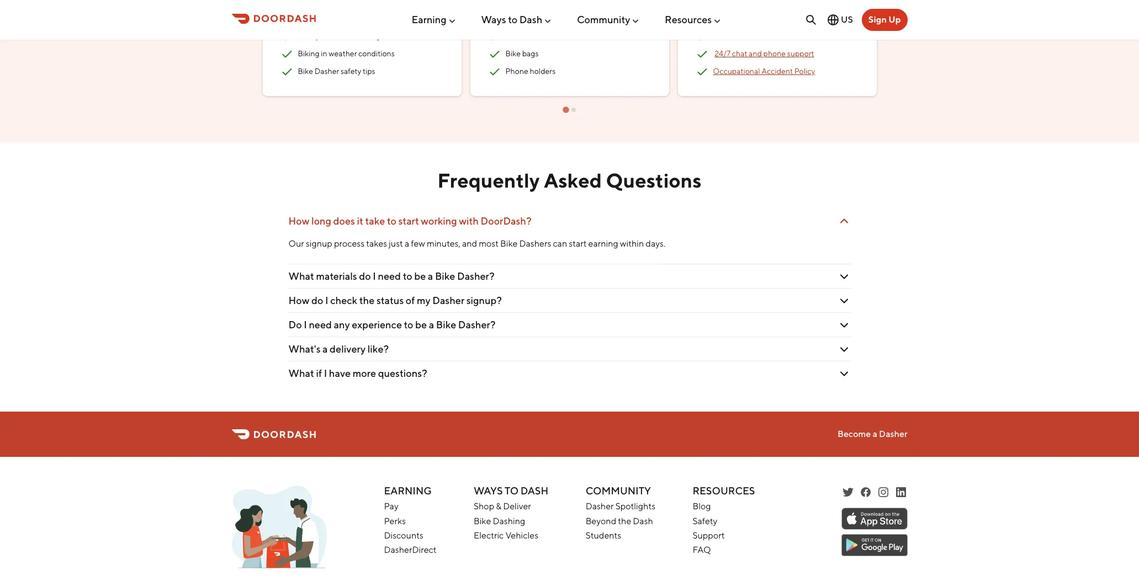 Task type: vqa. For each thing, say whether or not it's contained in the screenshot.
"and" within Dashers everywhere are finding a lot to love about dashing on a bike and DoorDash has resources to help you bike Dash safely:
no



Task type: locate. For each thing, give the bounding box(es) containing it.
1 vertical spatial community
[[586, 486, 651, 497]]

check mark image left safedash
[[696, 30, 709, 43]]

dasherdirect link
[[384, 545, 437, 556]]

students link
[[586, 531, 621, 541]]

community link
[[577, 9, 640, 30]]

resources for resources
[[665, 14, 712, 25]]

bike inside ways to dash shop & deliver bike dashing electric vehicles
[[474, 516, 491, 527]]

0 vertical spatial how
[[289, 215, 309, 227]]

2 what from the top
[[289, 368, 314, 379]]

a left few
[[405, 239, 409, 249]]

1 vertical spatial with
[[459, 215, 479, 227]]

check mark image
[[1111, 27, 1124, 40], [280, 30, 294, 43], [903, 30, 916, 43], [280, 47, 294, 61], [488, 47, 501, 61], [696, 47, 709, 61], [280, 65, 294, 78], [488, 65, 501, 78], [696, 65, 709, 78]]

and
[[511, 10, 525, 19], [749, 49, 762, 58], [462, 239, 477, 249]]

safedash
[[715, 32, 748, 40]]

chevron down image
[[837, 270, 851, 283], [837, 294, 851, 307], [837, 343, 851, 356]]

doordash?
[[481, 215, 532, 227]]

i left check at the bottom of the page
[[325, 295, 328, 307]]

doordash for merchants image
[[232, 486, 327, 575]]

3 chevron down image from the top
[[837, 367, 851, 380]]

do
[[359, 271, 371, 282], [311, 295, 323, 307]]

and left most
[[462, 239, 477, 249]]

0 vertical spatial need
[[378, 271, 401, 282]]

safety down blog
[[693, 516, 718, 527]]

2 vertical spatial chevron down image
[[837, 343, 851, 356]]

2 vertical spatial the
[[618, 516, 631, 527]]

tips right "safety"
[[363, 67, 375, 76]]

chevron down image
[[837, 215, 851, 228], [837, 318, 851, 332], [837, 367, 851, 380]]

ways up helmets
[[481, 14, 506, 25]]

0 horizontal spatial need
[[309, 319, 332, 331]]

the for how do i check the status of my dasher signup?
[[359, 295, 375, 307]]

blog link
[[693, 501, 711, 512]]

dasher down 'in'
[[315, 67, 339, 76]]

1 horizontal spatial do
[[359, 271, 371, 282]]

the down 'dasher spotlights' link
[[618, 516, 631, 527]]

ways inside "link"
[[481, 14, 506, 25]]

what left if
[[289, 368, 314, 379]]

beyond the dash link
[[586, 516, 653, 527]]

0 vertical spatial with
[[321, 32, 336, 40]]

2 how from the top
[[289, 295, 309, 307]]

do right 'materials'
[[359, 271, 371, 282]]

community up 'dasher spotlights' link
[[586, 486, 651, 497]]

how for how long does it take to start working with doordash?
[[289, 215, 309, 227]]

faq
[[693, 545, 711, 556]]

1 vertical spatial tips
[[363, 67, 375, 76]]

0 horizontal spatial safety
[[298, 32, 320, 40]]

occupational
[[713, 67, 760, 76]]

1 vertical spatial the
[[359, 295, 375, 307]]

how left long
[[289, 215, 309, 227]]

accident
[[762, 67, 793, 76]]

dash inside ways to dash shop & deliver bike dashing electric vehicles
[[521, 486, 548, 497]]

community inside community dasher spotlights beyond the dash students
[[586, 486, 651, 497]]

with
[[321, 32, 336, 40], [459, 215, 479, 227]]

twitter link
[[841, 486, 855, 499]]

conditions
[[358, 49, 395, 58]]

pay link
[[384, 501, 399, 512]]

0 horizontal spatial do
[[311, 295, 323, 307]]

dasher
[[315, 67, 339, 76], [433, 295, 465, 307], [879, 429, 908, 440], [586, 501, 614, 512]]

safety
[[298, 32, 320, 40], [693, 516, 718, 527]]

the right like
[[629, 0, 641, 8]]

bike dashing link
[[474, 516, 525, 527]]

check mark image down below,
[[488, 30, 501, 43]]

0 vertical spatial do
[[359, 271, 371, 282]]

long
[[311, 215, 331, 227]]

materials
[[316, 271, 357, 282]]

1 vertical spatial dasher?
[[458, 319, 496, 331]]

0 vertical spatial resources
[[665, 14, 712, 25]]

1 how from the top
[[289, 215, 309, 227]]

dasher? up signup?
[[457, 271, 495, 282]]

tips inside tips to learn about:
[[430, 0, 442, 8]]

safedash link
[[715, 32, 748, 40]]

bike
[[506, 49, 521, 58], [298, 67, 313, 76], [500, 239, 518, 249], [435, 271, 455, 282], [436, 319, 456, 331], [474, 516, 491, 527]]

1 check mark image from the left
[[488, 30, 501, 43]]

1 vertical spatial need
[[309, 319, 332, 331]]

and left more!
[[511, 10, 525, 19]]

0 vertical spatial dasher?
[[457, 271, 495, 282]]

sign
[[869, 14, 887, 25]]

our signup process takes just a few minutes, and most bike dashers can start earning within days.
[[289, 239, 666, 249]]

bags
[[522, 49, 539, 58]]

what
[[289, 271, 314, 282], [289, 368, 314, 379]]

0 vertical spatial what
[[289, 271, 314, 282]]

1 vertical spatial safety
[[693, 516, 718, 527]]

0 vertical spatial earning
[[412, 14, 447, 25]]

support link
[[693, 531, 725, 541]]

just
[[389, 239, 403, 249]]

a right what's
[[323, 344, 328, 355]]

2 chevron down image from the top
[[837, 294, 851, 307]]

dash for ways to dash shop & deliver bike dashing electric vehicles
[[521, 486, 548, 497]]

community for community
[[577, 14, 630, 25]]

0 horizontal spatial tips
[[363, 67, 375, 76]]

0 vertical spatial dash
[[519, 14, 542, 25]]

2 chevron down image from the top
[[837, 318, 851, 332]]

safety
[[341, 67, 361, 76]]

safety with bike dashing
[[298, 32, 381, 40]]

dash inside "link"
[[519, 14, 542, 25]]

and inside the like the below, and more!
[[511, 10, 525, 19]]

need left "any"
[[309, 319, 332, 331]]

become
[[838, 429, 871, 440]]

0 vertical spatial safety
[[298, 32, 320, 40]]

safety inside the know before you go region
[[298, 32, 320, 40]]

1 horizontal spatial start
[[569, 239, 587, 249]]

what for what if i have more questions?
[[289, 368, 314, 379]]

dasher?
[[457, 271, 495, 282], [458, 319, 496, 331]]

start
[[398, 215, 419, 227], [569, 239, 587, 249]]

discounts
[[384, 531, 423, 541]]

start right can
[[569, 239, 587, 249]]

what down our
[[289, 271, 314, 282]]

community down like
[[577, 14, 630, 25]]

students
[[586, 531, 621, 541]]

twitter image
[[841, 486, 855, 499]]

with left bike
[[321, 32, 336, 40]]

what's
[[289, 344, 321, 355]]

be for experience
[[415, 319, 427, 331]]

support
[[787, 49, 814, 58]]

0 horizontal spatial start
[[398, 215, 419, 227]]

need up status on the left
[[378, 271, 401, 282]]

0 vertical spatial and
[[511, 10, 525, 19]]

1 vertical spatial dash
[[521, 486, 548, 497]]

0 horizontal spatial and
[[462, 239, 477, 249]]

policy
[[794, 67, 815, 76]]

ways inside ways to dash shop & deliver bike dashing electric vehicles
[[474, 486, 503, 497]]

us
[[841, 14, 853, 25]]

safety link
[[693, 516, 718, 527]]

0 vertical spatial tips
[[430, 0, 442, 8]]

more
[[353, 368, 376, 379]]

1 vertical spatial what
[[289, 368, 314, 379]]

vehicles
[[506, 531, 538, 541]]

1 chevron down image from the top
[[837, 270, 851, 283]]

be
[[414, 271, 426, 282], [415, 319, 427, 331]]

0 horizontal spatial with
[[321, 32, 336, 40]]

start up few
[[398, 215, 419, 227]]

chat
[[732, 49, 747, 58]]

how do i check the status of my dasher signup?
[[289, 295, 502, 307]]

0 vertical spatial ways
[[481, 14, 506, 25]]

the right check at the bottom of the page
[[359, 295, 375, 307]]

with up our signup process takes just a few minutes, and most bike dashers can start earning within days.
[[459, 215, 479, 227]]

more!
[[526, 10, 547, 19]]

the
[[629, 0, 641, 8], [359, 295, 375, 307], [618, 516, 631, 527]]

0 vertical spatial community
[[577, 14, 630, 25]]

1 vertical spatial start
[[569, 239, 587, 249]]

tips up earning link
[[430, 0, 442, 8]]

dash down spotlights
[[633, 516, 653, 527]]

1 chevron down image from the top
[[837, 215, 851, 228]]

globe line image
[[827, 13, 840, 27]]

dasher? for what materials do i need to be a bike dasher?
[[457, 271, 495, 282]]

1 vertical spatial chevron down image
[[837, 294, 851, 307]]

2 vertical spatial chevron down image
[[837, 367, 851, 380]]

1 vertical spatial ways
[[474, 486, 503, 497]]

0 vertical spatial chevron down image
[[837, 270, 851, 283]]

to left learn at top left
[[280, 10, 287, 19]]

0 vertical spatial be
[[414, 271, 426, 282]]

and right chat
[[749, 49, 762, 58]]

days.
[[646, 239, 666, 249]]

i right if
[[324, 368, 327, 379]]

2 horizontal spatial and
[[749, 49, 762, 58]]

community for community dasher spotlights beyond the dash students
[[586, 486, 651, 497]]

become a dasher
[[838, 429, 908, 440]]

1 horizontal spatial with
[[459, 215, 479, 227]]

my
[[417, 295, 431, 307]]

the inside community dasher spotlights beyond the dash students
[[618, 516, 631, 527]]

chevron down image for dasher?
[[837, 270, 851, 283]]

2 vertical spatial dash
[[633, 516, 653, 527]]

to down of
[[404, 319, 413, 331]]

resources
[[665, 14, 712, 25], [693, 486, 755, 497]]

1 horizontal spatial tips
[[430, 0, 442, 8]]

be down my
[[415, 319, 427, 331]]

shop
[[474, 501, 494, 512]]

1 vertical spatial earning
[[384, 486, 432, 497]]

dashers
[[519, 239, 551, 249]]

earning
[[412, 14, 447, 25], [384, 486, 432, 497]]

earning inside the earning pay perks discounts dasherdirect
[[384, 486, 432, 497]]

status
[[377, 295, 404, 307]]

to up deliver
[[505, 486, 519, 497]]

1 horizontal spatial check mark image
[[696, 30, 709, 43]]

questions?
[[378, 368, 427, 379]]

0 horizontal spatial check mark image
[[488, 30, 501, 43]]

earning for earning
[[412, 14, 447, 25]]

1 vertical spatial how
[[289, 295, 309, 307]]

i up how do i check the status of my dasher signup?
[[373, 271, 376, 282]]

1 what from the top
[[289, 271, 314, 282]]

check mark image
[[488, 30, 501, 43], [696, 30, 709, 43]]

dash up deliver
[[521, 486, 548, 497]]

learn
[[289, 10, 306, 19]]

delivery
[[330, 344, 366, 355]]

i right do
[[304, 319, 307, 331]]

do left check at the bottom of the page
[[311, 295, 323, 307]]

how
[[289, 215, 309, 227], [289, 295, 309, 307]]

become a dasher link
[[838, 429, 908, 440]]

dasher up "beyond"
[[586, 501, 614, 512]]

1 vertical spatial be
[[415, 319, 427, 331]]

ways up shop
[[474, 486, 503, 497]]

0 vertical spatial chevron down image
[[837, 215, 851, 228]]

any
[[334, 319, 350, 331]]

1 vertical spatial and
[[749, 49, 762, 58]]

how up do
[[289, 295, 309, 307]]

a
[[405, 239, 409, 249], [428, 271, 433, 282], [429, 319, 434, 331], [323, 344, 328, 355], [873, 429, 877, 440]]

24/7 chat and phone support
[[715, 49, 814, 58]]

safety up biking at the top left of the page
[[298, 32, 320, 40]]

community
[[577, 14, 630, 25], [586, 486, 651, 497]]

need
[[378, 271, 401, 282], [309, 319, 332, 331]]

1 horizontal spatial and
[[511, 10, 525, 19]]

be up my
[[414, 271, 426, 282]]

dash up helmets
[[519, 14, 542, 25]]

like the below, and more!
[[488, 0, 641, 19]]

0 vertical spatial the
[[629, 0, 641, 8]]

1 horizontal spatial safety
[[693, 516, 718, 527]]

1 vertical spatial resources
[[693, 486, 755, 497]]

dasher? down signup?
[[458, 319, 496, 331]]

phone
[[764, 49, 786, 58]]

to up helmets
[[508, 14, 517, 25]]

minutes,
[[427, 239, 460, 249]]

1 vertical spatial chevron down image
[[837, 318, 851, 332]]

a up my
[[428, 271, 433, 282]]

how long does it take to start working with doordash?
[[289, 215, 532, 227]]

weather
[[329, 49, 357, 58]]



Task type: describe. For each thing, give the bounding box(es) containing it.
our
[[289, 239, 304, 249]]

support
[[693, 531, 725, 541]]

bike
[[337, 32, 352, 40]]

a right become
[[873, 429, 877, 440]]

blog
[[693, 501, 711, 512]]

do
[[289, 319, 302, 331]]

working
[[421, 215, 457, 227]]

frequently
[[438, 168, 540, 192]]

know before you go region
[[258, 0, 1139, 114]]

if
[[316, 368, 322, 379]]

instagram image
[[877, 486, 890, 499]]

resources blog safety support faq
[[693, 486, 755, 556]]

app store image
[[841, 508, 908, 530]]

community dasher spotlights beyond the dash students
[[586, 486, 656, 541]]

to inside "link"
[[508, 14, 517, 25]]

resources for resources blog safety support faq
[[693, 486, 755, 497]]

up
[[889, 14, 901, 25]]

facebook link
[[859, 486, 872, 499]]

below,
[[488, 10, 510, 19]]

few
[[411, 239, 425, 249]]

does
[[333, 215, 355, 227]]

to right take
[[387, 215, 396, 227]]

a down my
[[429, 319, 434, 331]]

dash inside community dasher spotlights beyond the dash students
[[633, 516, 653, 527]]

faq link
[[693, 545, 711, 556]]

ways to dash
[[481, 14, 542, 25]]

phone
[[506, 67, 528, 76]]

with inside the know before you go region
[[321, 32, 336, 40]]

holders
[[530, 67, 556, 76]]

what's a delivery like?
[[289, 344, 389, 355]]

facebook image
[[859, 486, 872, 499]]

2 vertical spatial and
[[462, 239, 477, 249]]

earning for earning pay perks discounts dasherdirect
[[384, 486, 432, 497]]

helmets
[[506, 32, 535, 40]]

ways for ways to dash
[[481, 14, 506, 25]]

chevron down image for signup?
[[837, 294, 851, 307]]

frequently asked questions
[[438, 168, 702, 192]]

dasher inside the know before you go region
[[315, 67, 339, 76]]

to up of
[[403, 271, 412, 282]]

perks
[[384, 516, 406, 527]]

ways to dash shop & deliver bike dashing electric vehicles
[[474, 486, 548, 541]]

chevron down image for doordash?
[[837, 215, 851, 228]]

experience
[[352, 319, 402, 331]]

the for community dasher spotlights beyond the dash students
[[618, 516, 631, 527]]

do i need any experience to be a bike dasher?
[[289, 319, 496, 331]]

dashing
[[353, 32, 381, 40]]

chevron down image for dasher?
[[837, 318, 851, 332]]

google play image
[[841, 535, 908, 557]]

within
[[620, 239, 644, 249]]

takes
[[366, 239, 387, 249]]

to inside ways to dash shop & deliver bike dashing electric vehicles
[[505, 486, 519, 497]]

take
[[365, 215, 385, 227]]

dasher? for do i need any experience to be a bike dasher?
[[458, 319, 496, 331]]

the inside the like the below, and more!
[[629, 0, 641, 8]]

tips to learn about:
[[280, 0, 442, 19]]

dasher right my
[[433, 295, 465, 307]]

linkedin image
[[894, 486, 908, 499]]

what for what materials do i need to be a bike dasher?
[[289, 271, 314, 282]]

it
[[357, 215, 363, 227]]

bike dasher safety tips
[[298, 67, 375, 76]]

dasherdirect
[[384, 545, 437, 556]]

0 vertical spatial start
[[398, 215, 419, 227]]

3 chevron down image from the top
[[837, 343, 851, 356]]

electric vehicles link
[[474, 531, 538, 541]]

24/7 chat and phone support link
[[715, 49, 814, 58]]

dashing
[[493, 516, 525, 527]]

discounts link
[[384, 531, 423, 541]]

spotlights
[[616, 501, 656, 512]]

dasher inside community dasher spotlights beyond the dash students
[[586, 501, 614, 512]]

electric
[[474, 531, 504, 541]]

ways to dash link
[[481, 9, 552, 30]]

linkedin link
[[894, 486, 908, 499]]

sign up button
[[862, 9, 908, 31]]

phone holders
[[506, 67, 556, 76]]

biking in weather conditions
[[298, 49, 395, 58]]

2 check mark image from the left
[[696, 30, 709, 43]]

dasher spotlights link
[[586, 501, 656, 512]]

signup?
[[467, 295, 502, 307]]

earning pay perks discounts dasherdirect
[[384, 486, 437, 556]]

asked
[[544, 168, 602, 192]]

pay
[[384, 501, 399, 512]]

be for need
[[414, 271, 426, 282]]

occupational accident policy link
[[713, 67, 815, 76]]

1 horizontal spatial need
[[378, 271, 401, 282]]

earning link
[[412, 9, 457, 30]]

to inside tips to learn about:
[[280, 10, 287, 19]]

dasher right become
[[879, 429, 908, 440]]

sign up
[[869, 14, 901, 25]]

process
[[334, 239, 365, 249]]

1 vertical spatial do
[[311, 295, 323, 307]]

what materials do i need to be a bike dasher?
[[289, 271, 495, 282]]

resources link
[[665, 9, 722, 30]]

&
[[496, 501, 502, 512]]

like?
[[368, 344, 389, 355]]

can
[[553, 239, 567, 249]]

safety inside resources blog safety support faq
[[693, 516, 718, 527]]

select a slide to show tab list
[[258, 105, 881, 114]]

earning
[[588, 239, 618, 249]]

perks link
[[384, 516, 406, 527]]

shop & deliver link
[[474, 501, 531, 512]]

how for how do i check the status of my dasher signup?
[[289, 295, 309, 307]]

ways for ways to dash shop & deliver bike dashing electric vehicles
[[474, 486, 503, 497]]

occupational accident policy
[[713, 67, 815, 76]]

beyond
[[586, 516, 616, 527]]

what if i have more questions?
[[289, 368, 427, 379]]

dash for ways to dash
[[519, 14, 542, 25]]

check
[[330, 295, 357, 307]]



